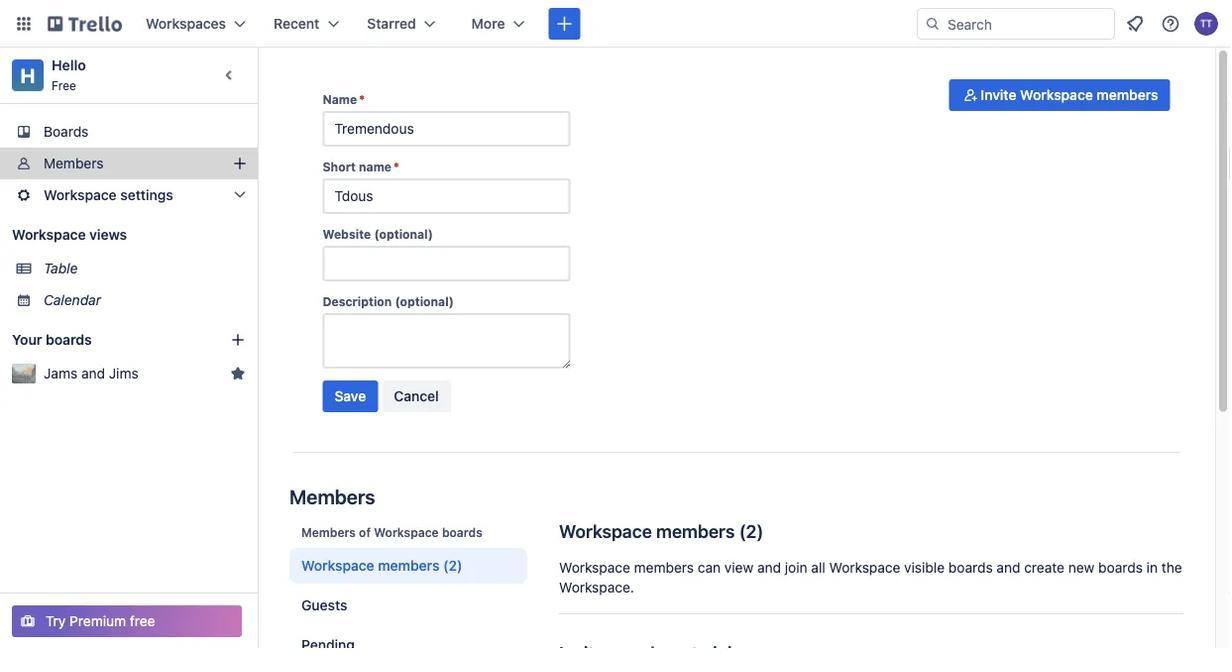Task type: locate. For each thing, give the bounding box(es) containing it.
try
[[46, 613, 66, 630]]

jams and jims
[[44, 365, 139, 382]]

None text field
[[323, 111, 571, 147], [323, 179, 571, 214], [323, 246, 571, 282], [323, 111, 571, 147], [323, 179, 571, 214], [323, 246, 571, 282]]

back to home image
[[48, 8, 122, 40]]

members
[[44, 155, 104, 172], [290, 485, 375, 508], [301, 526, 356, 540]]

members of workspace boards
[[301, 526, 483, 540]]

in
[[1147, 560, 1158, 576]]

2
[[746, 521, 757, 542]]

(optional) right website
[[374, 227, 433, 241]]

workspace members
[[559, 521, 735, 542], [301, 558, 440, 574]]

(optional) right description
[[395, 295, 454, 308]]

members down boards
[[44, 155, 104, 172]]

and left join
[[758, 560, 782, 576]]

the
[[1162, 560, 1183, 576]]

1 horizontal spatial *
[[394, 160, 400, 174]]

(2)
[[443, 558, 463, 574]]

*
[[359, 92, 365, 106], [394, 160, 400, 174]]

website
[[323, 227, 371, 241]]

open information menu image
[[1161, 14, 1181, 34]]

workspace members down of
[[301, 558, 440, 574]]

try premium free button
[[12, 606, 242, 638]]

invite
[[981, 87, 1017, 103]]

boards
[[46, 332, 92, 348], [442, 526, 483, 540], [949, 560, 993, 576], [1099, 560, 1143, 576]]

primary element
[[0, 0, 1231, 48]]

0 notifications image
[[1124, 12, 1147, 36]]

hello
[[52, 57, 86, 73]]

members up of
[[290, 485, 375, 508]]

workspace settings
[[44, 187, 173, 203]]

members down 0 notifications image
[[1097, 87, 1159, 103]]

starred button
[[355, 8, 448, 40]]

add board image
[[230, 332, 246, 348]]

members left of
[[301, 526, 356, 540]]

join
[[785, 560, 808, 576]]

your boards with 1 items element
[[12, 328, 200, 352]]

members
[[1097, 87, 1159, 103], [657, 521, 735, 542], [378, 558, 440, 574], [634, 560, 694, 576]]

workspaces
[[146, 15, 226, 32]]

)
[[757, 521, 764, 542]]

0 vertical spatial (optional)
[[374, 227, 433, 241]]

view
[[725, 560, 754, 576]]

name
[[323, 92, 357, 106]]

visible
[[905, 560, 945, 576]]

search image
[[925, 16, 941, 32]]

( 2 )
[[739, 521, 764, 542]]

(optional)
[[374, 227, 433, 241], [395, 295, 454, 308]]

views
[[89, 227, 127, 243]]

members left can
[[634, 560, 694, 576]]

(optional) for website (optional)
[[374, 227, 433, 241]]

website (optional)
[[323, 227, 433, 241]]

and left jims at the bottom
[[81, 365, 105, 382]]

boards up "jams"
[[46, 332, 92, 348]]

and left create
[[997, 560, 1021, 576]]

starred
[[367, 15, 416, 32]]

workspace navigation collapse icon image
[[216, 61, 244, 89]]

and
[[81, 365, 105, 382], [758, 560, 782, 576], [997, 560, 1021, 576]]

1 vertical spatial *
[[394, 160, 400, 174]]

workspace members up can
[[559, 521, 735, 542]]

free
[[130, 613, 155, 630]]

None text field
[[323, 313, 571, 369]]

0 vertical spatial *
[[359, 92, 365, 106]]

workspace
[[1021, 87, 1094, 103], [44, 187, 117, 203], [12, 227, 86, 243], [559, 521, 652, 542], [374, 526, 439, 540], [301, 558, 375, 574], [559, 560, 631, 576], [830, 560, 901, 576]]

save button
[[323, 381, 378, 413]]

(
[[739, 521, 746, 542]]

terry turtle (terryturtle) image
[[1195, 12, 1219, 36]]

1 vertical spatial workspace members
[[301, 558, 440, 574]]

of
[[359, 526, 371, 540]]

0 vertical spatial workspace members
[[559, 521, 735, 542]]

more
[[472, 15, 505, 32]]

name
[[359, 160, 392, 174]]

boards
[[44, 123, 89, 140]]

workspace.
[[559, 580, 635, 596]]

1 vertical spatial (optional)
[[395, 295, 454, 308]]

hello link
[[52, 57, 86, 73]]

members down members of workspace boards
[[378, 558, 440, 574]]



Task type: vqa. For each thing, say whether or not it's contained in the screenshot.
first 'ENABLE' from right
no



Task type: describe. For each thing, give the bounding box(es) containing it.
sm image
[[961, 85, 981, 105]]

settings
[[120, 187, 173, 203]]

calendar
[[44, 292, 101, 308]]

members link
[[0, 148, 258, 180]]

hello free
[[52, 57, 86, 92]]

jams
[[44, 365, 78, 382]]

create board or workspace image
[[555, 14, 575, 34]]

all
[[812, 560, 826, 576]]

your boards
[[12, 332, 92, 348]]

create
[[1025, 560, 1065, 576]]

starred icon image
[[230, 366, 246, 382]]

table link
[[44, 259, 246, 279]]

boards link
[[0, 116, 258, 148]]

save
[[335, 388, 366, 405]]

guests link
[[290, 588, 528, 624]]

2 horizontal spatial and
[[997, 560, 1021, 576]]

1 horizontal spatial workspace members
[[559, 521, 735, 542]]

0 horizontal spatial and
[[81, 365, 105, 382]]

can
[[698, 560, 721, 576]]

guests
[[301, 598, 348, 614]]

(optional) for description (optional)
[[395, 295, 454, 308]]

workspaces button
[[134, 8, 258, 40]]

boards up (2)
[[442, 526, 483, 540]]

boards left 'in'
[[1099, 560, 1143, 576]]

members inside button
[[1097, 87, 1159, 103]]

members inside "workspace members can view and join all workspace visible boards and create new boards in the workspace."
[[634, 560, 694, 576]]

table
[[44, 260, 78, 277]]

workspace members can view and join all workspace visible boards and create new boards in the workspace.
[[559, 560, 1183, 596]]

description
[[323, 295, 392, 308]]

cancel
[[394, 388, 439, 405]]

0 horizontal spatial *
[[359, 92, 365, 106]]

cancel button
[[382, 381, 451, 413]]

name *
[[323, 92, 365, 106]]

Search field
[[941, 9, 1115, 39]]

2 vertical spatial members
[[301, 526, 356, 540]]

try premium free
[[46, 613, 155, 630]]

premium
[[70, 613, 126, 630]]

more button
[[460, 8, 537, 40]]

1 vertical spatial members
[[290, 485, 375, 508]]

short name *
[[323, 160, 400, 174]]

0 vertical spatial members
[[44, 155, 104, 172]]

workspace inside button
[[1021, 87, 1094, 103]]

free
[[52, 78, 76, 92]]

workspace inside dropdown button
[[44, 187, 117, 203]]

h
[[20, 63, 35, 87]]

jims
[[109, 365, 139, 382]]

0 horizontal spatial workspace members
[[301, 558, 440, 574]]

invite workspace members button
[[949, 79, 1171, 111]]

workspace settings button
[[0, 180, 258, 211]]

new
[[1069, 560, 1095, 576]]

description (optional)
[[323, 295, 454, 308]]

recent
[[274, 15, 320, 32]]

workspace views
[[12, 227, 127, 243]]

boards right visible in the bottom of the page
[[949, 560, 993, 576]]

recent button
[[262, 8, 351, 40]]

short
[[323, 160, 356, 174]]

jams and jims link
[[44, 364, 222, 384]]

organizationdetailform element
[[323, 91, 571, 421]]

members up can
[[657, 521, 735, 542]]

calendar link
[[44, 291, 246, 310]]

1 horizontal spatial and
[[758, 560, 782, 576]]

h link
[[12, 60, 44, 91]]

your
[[12, 332, 42, 348]]

invite workspace members
[[981, 87, 1159, 103]]



